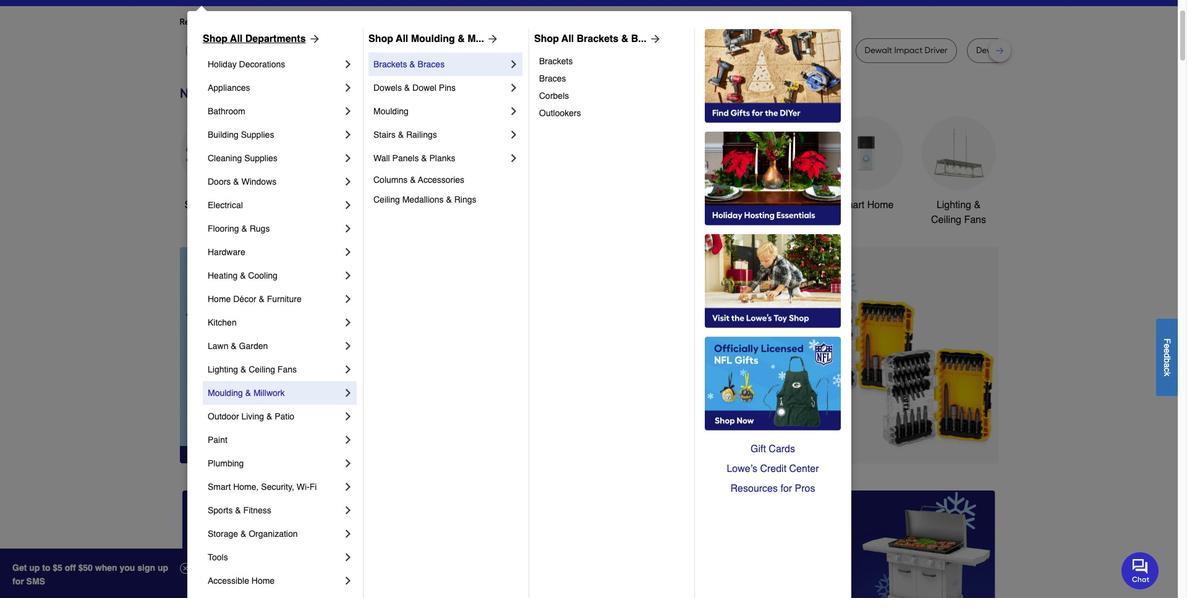 Task type: vqa. For each thing, say whether or not it's contained in the screenshot.
the topmost the Lighting & Ceiling Fans
yes



Task type: locate. For each thing, give the bounding box(es) containing it.
tools link
[[365, 116, 439, 213], [208, 546, 342, 569]]

hardware link
[[208, 241, 342, 264]]

1 set from the left
[[452, 45, 464, 56]]

chevron right image for heating & cooling
[[342, 270, 354, 282]]

3 shop from the left
[[534, 33, 559, 45]]

1 dewalt from the left
[[325, 45, 353, 56]]

2 arrow right image from the left
[[484, 33, 499, 45]]

0 horizontal spatial fans
[[278, 365, 297, 375]]

drill for dewalt drill bit set
[[1006, 45, 1020, 56]]

tools inside outdoor tools & equipment
[[683, 200, 706, 211]]

all right shop
[[210, 200, 221, 211]]

0 horizontal spatial drill
[[355, 45, 369, 56]]

home for smart home
[[867, 200, 894, 211]]

1 vertical spatial braces
[[539, 74, 566, 83]]

up to 30 percent off select grills and accessories. image
[[738, 491, 996, 598]]

resources for pros link
[[705, 479, 841, 499]]

2 horizontal spatial home
[[867, 200, 894, 211]]

tools
[[391, 200, 414, 211], [683, 200, 706, 211], [208, 553, 228, 563]]

$5
[[53, 563, 62, 573]]

bathroom link
[[208, 100, 342, 123], [736, 116, 810, 213]]

moulding up outdoor living & patio
[[208, 388, 243, 398]]

home inside the accessible home link
[[252, 576, 275, 586]]

brackets & braces link
[[373, 53, 508, 76]]

chevron right image for moulding & millwork
[[342, 387, 354, 399]]

1 driver from the left
[[523, 45, 546, 56]]

chevron right image for electrical
[[342, 199, 354, 211]]

dowels
[[373, 83, 402, 93]]

decorations down christmas
[[469, 215, 521, 226]]

scroll to item #5 image
[[757, 441, 786, 446]]

you for recommended searches for you
[[292, 17, 307, 27]]

moulding link
[[373, 100, 508, 123]]

up left to at the left of the page
[[29, 563, 40, 573]]

holiday hosting essentials. image
[[705, 132, 841, 226]]

1 horizontal spatial brackets
[[539, 56, 573, 66]]

smart home, security, wi-fi
[[208, 482, 317, 492]]

home,
[[233, 482, 259, 492]]

you for more suggestions for you
[[402, 17, 416, 27]]

for
[[279, 17, 290, 27], [389, 17, 400, 27], [781, 483, 792, 495], [12, 577, 24, 587]]

shop up impact driver bit
[[534, 33, 559, 45]]

2 vertical spatial ceiling
[[249, 365, 275, 375]]

0 horizontal spatial smart
[[208, 482, 231, 492]]

building supplies
[[208, 130, 274, 140]]

1 vertical spatial lighting
[[208, 365, 238, 375]]

chevron right image for accessible home
[[342, 575, 354, 587]]

brackets down recommended searches for you 'heading'
[[577, 33, 618, 45]]

home for accessible home
[[252, 576, 275, 586]]

all down recommended searches for you 'heading'
[[561, 33, 574, 45]]

1 horizontal spatial lighting & ceiling fans
[[931, 200, 986, 226]]

2 horizontal spatial impact
[[894, 45, 923, 56]]

1 horizontal spatial tools
[[391, 200, 414, 211]]

1 horizontal spatial bathroom link
[[736, 116, 810, 213]]

0 horizontal spatial arrow right image
[[306, 33, 321, 45]]

up right sign
[[158, 563, 168, 573]]

1 e from the top
[[1162, 344, 1172, 349]]

0 vertical spatial lighting & ceiling fans link
[[922, 116, 996, 227]]

deals
[[224, 200, 249, 211]]

1 vertical spatial home
[[208, 294, 231, 304]]

1 horizontal spatial lighting & ceiling fans link
[[922, 116, 996, 227]]

heating & cooling link
[[208, 264, 342, 287]]

shop all departments
[[203, 33, 306, 45]]

1 horizontal spatial lighting
[[937, 200, 971, 211]]

5 dewalt from the left
[[976, 45, 1004, 56]]

arrow right image for shop all departments
[[306, 33, 321, 45]]

0 horizontal spatial brackets
[[373, 59, 407, 69]]

0 vertical spatial decorations
[[239, 59, 285, 69]]

more suggestions for you link
[[317, 16, 426, 28]]

find gifts for the diyer. image
[[705, 29, 841, 123]]

dowels & dowel pins link
[[373, 76, 508, 100]]

2 horizontal spatial shop
[[534, 33, 559, 45]]

0 horizontal spatial set
[[452, 45, 464, 56]]

1 horizontal spatial shop
[[368, 33, 393, 45]]

lighting & ceiling fans
[[931, 200, 986, 226], [208, 365, 297, 375]]

None search field
[[461, 0, 798, 8]]

christmas decorations link
[[458, 116, 532, 227]]

0 vertical spatial smart
[[838, 200, 865, 211]]

1 horizontal spatial fans
[[964, 215, 986, 226]]

lighting inside lighting & ceiling fans
[[937, 200, 971, 211]]

1 bit from the left
[[371, 45, 381, 56]]

chevron right image for lawn & garden
[[342, 340, 354, 352]]

1 horizontal spatial impact
[[783, 45, 811, 56]]

0 vertical spatial lighting
[[937, 200, 971, 211]]

outdoor up paint
[[208, 412, 239, 422]]

2 dewalt from the left
[[410, 45, 437, 56]]

2 drill from the left
[[740, 45, 754, 56]]

smart inside "link"
[[838, 200, 865, 211]]

1 vertical spatial outdoor
[[208, 412, 239, 422]]

christmas decorations
[[469, 200, 521, 226]]

1 vertical spatial decorations
[[469, 215, 521, 226]]

building supplies link
[[208, 123, 342, 147]]

1 horizontal spatial driver
[[813, 45, 836, 56]]

3 drill from the left
[[1006, 45, 1020, 56]]

1 horizontal spatial up
[[158, 563, 168, 573]]

arrow right image inside "shop all departments" link
[[306, 33, 321, 45]]

0 horizontal spatial ceiling
[[249, 365, 275, 375]]

arrow right image
[[306, 33, 321, 45], [484, 33, 499, 45], [647, 33, 661, 45]]

windows
[[241, 177, 277, 187]]

dowel
[[412, 83, 436, 93]]

decorations
[[239, 59, 285, 69], [469, 215, 521, 226]]

arrow right image right dewalt bit set
[[484, 33, 499, 45]]

braces up corbels
[[539, 74, 566, 83]]

outdoor
[[645, 200, 681, 211], [208, 412, 239, 422]]

outdoor inside "outdoor living & patio" link
[[208, 412, 239, 422]]

0 horizontal spatial moulding
[[208, 388, 243, 398]]

plumbing link
[[208, 452, 342, 475]]

cleaning supplies link
[[208, 147, 342, 170]]

1 horizontal spatial arrow right image
[[484, 33, 499, 45]]

to
[[42, 563, 50, 573]]

dewalt bit set
[[410, 45, 464, 56]]

1 vertical spatial moulding
[[373, 106, 409, 116]]

ceiling
[[373, 195, 400, 205], [931, 215, 961, 226], [249, 365, 275, 375]]

brackets
[[577, 33, 618, 45], [539, 56, 573, 66], [373, 59, 407, 69]]

2 shop from the left
[[368, 33, 393, 45]]

up
[[29, 563, 40, 573], [158, 563, 168, 573]]

0 vertical spatial tools link
[[365, 116, 439, 213]]

2 driver from the left
[[813, 45, 836, 56]]

brackets up dowels
[[373, 59, 407, 69]]

moulding
[[411, 33, 455, 45], [373, 106, 409, 116], [208, 388, 243, 398]]

0 horizontal spatial you
[[292, 17, 307, 27]]

3 dewalt from the left
[[710, 45, 738, 56]]

smart home, security, wi-fi link
[[208, 475, 342, 499]]

chevron right image for sports & fitness
[[342, 505, 354, 517]]

0 vertical spatial supplies
[[241, 130, 274, 140]]

drill for dewalt drill
[[740, 45, 754, 56]]

you
[[292, 17, 307, 27], [402, 17, 416, 27]]

1 horizontal spatial set
[[1035, 45, 1047, 56]]

1 vertical spatial ceiling
[[931, 215, 961, 226]]

bit
[[371, 45, 381, 56], [440, 45, 450, 56], [548, 45, 558, 56], [1023, 45, 1033, 56]]

0 horizontal spatial braces
[[418, 59, 445, 69]]

brackets down impact driver bit
[[539, 56, 573, 66]]

flooring
[[208, 224, 239, 234]]

accessible home
[[208, 576, 275, 586]]

all for moulding
[[396, 33, 408, 45]]

wi-
[[297, 482, 310, 492]]

1 horizontal spatial decorations
[[469, 215, 521, 226]]

1 arrow right image from the left
[[306, 33, 321, 45]]

outdoor up equipment
[[645, 200, 681, 211]]

arrow right image up brackets link
[[647, 33, 661, 45]]

shop for shop all brackets & b...
[[534, 33, 559, 45]]

1 horizontal spatial moulding
[[373, 106, 409, 116]]

storage
[[208, 529, 238, 539]]

home inside smart home "link"
[[867, 200, 894, 211]]

1 horizontal spatial you
[[402, 17, 416, 27]]

you inside more suggestions for you link
[[402, 17, 416, 27]]

f e e d b a c k
[[1162, 338, 1172, 376]]

e up d
[[1162, 344, 1172, 349]]

4 bit from the left
[[1023, 45, 1033, 56]]

2 up from the left
[[158, 563, 168, 573]]

columns
[[373, 175, 408, 185]]

resources for pros
[[731, 483, 815, 495]]

home inside home décor & furniture link
[[208, 294, 231, 304]]

1 vertical spatial lighting & ceiling fans
[[208, 365, 297, 375]]

a
[[1162, 363, 1172, 368]]

cards
[[769, 444, 795, 455]]

decorations down "shop all departments" link
[[239, 59, 285, 69]]

chevron right image for home décor & furniture
[[342, 293, 354, 305]]

2 horizontal spatial driver
[[925, 45, 948, 56]]

0 vertical spatial moulding
[[411, 33, 455, 45]]

3 bit from the left
[[548, 45, 558, 56]]

2 impact from the left
[[783, 45, 811, 56]]

off
[[65, 563, 76, 573]]

you left the 'more'
[[292, 17, 307, 27]]

k
[[1162, 372, 1172, 376]]

outdoor inside outdoor tools & equipment
[[645, 200, 681, 211]]

0 vertical spatial fans
[[964, 215, 986, 226]]

supplies
[[241, 130, 274, 140], [244, 153, 278, 163]]

tools down columns
[[391, 200, 414, 211]]

2 horizontal spatial drill
[[1006, 45, 1020, 56]]

d
[[1162, 353, 1172, 358]]

you up shop all moulding & m...
[[402, 17, 416, 27]]

0 horizontal spatial tools link
[[208, 546, 342, 569]]

2 vertical spatial moulding
[[208, 388, 243, 398]]

1 horizontal spatial ceiling
[[373, 195, 400, 205]]

paint link
[[208, 428, 342, 452]]

brackets for brackets & braces
[[373, 59, 407, 69]]

get up to 2 free select tools or batteries when you buy 1 with select purchases. image
[[182, 491, 440, 598]]

0 horizontal spatial driver
[[523, 45, 546, 56]]

shop all moulding & m...
[[368, 33, 484, 45]]

1 vertical spatial lighting & ceiling fans link
[[208, 358, 342, 381]]

shop for shop all departments
[[203, 33, 228, 45]]

for down get
[[12, 577, 24, 587]]

1 horizontal spatial outdoor
[[645, 200, 681, 211]]

impact driver bit
[[493, 45, 558, 56]]

1 vertical spatial smart
[[208, 482, 231, 492]]

appliances
[[208, 83, 250, 93]]

0 horizontal spatial lighting
[[208, 365, 238, 375]]

drill
[[355, 45, 369, 56], [740, 45, 754, 56], [1006, 45, 1020, 56]]

organization
[[249, 529, 298, 539]]

chevron right image
[[508, 82, 520, 94], [342, 105, 354, 117], [508, 105, 520, 117], [342, 199, 354, 211], [342, 317, 354, 329], [342, 340, 354, 352], [342, 364, 354, 376], [342, 434, 354, 446], [342, 458, 354, 470], [342, 505, 354, 517], [342, 528, 354, 540]]

3 arrow right image from the left
[[647, 33, 661, 45]]

tools up equipment
[[683, 200, 706, 211]]

sports & fitness
[[208, 506, 271, 516]]

railings
[[406, 130, 437, 140]]

dewalt for dewalt bit set
[[410, 45, 437, 56]]

1 drill from the left
[[355, 45, 369, 56]]

chevron right image for outdoor living & patio
[[342, 411, 354, 423]]

recommended searches for you
[[180, 17, 307, 27]]

smart for smart home, security, wi-fi
[[208, 482, 231, 492]]

chevron right image for appliances
[[342, 82, 354, 94]]

2 horizontal spatial tools
[[683, 200, 706, 211]]

e
[[1162, 344, 1172, 349], [1162, 349, 1172, 353]]

decorations inside 'link'
[[239, 59, 285, 69]]

all for departments
[[230, 33, 243, 45]]

e up b
[[1162, 349, 1172, 353]]

1 horizontal spatial home
[[252, 576, 275, 586]]

moulding & millwork link
[[208, 381, 342, 405]]

décor
[[233, 294, 256, 304]]

0 horizontal spatial up
[[29, 563, 40, 573]]

sports & fitness link
[[208, 499, 342, 522]]

4 dewalt from the left
[[865, 45, 892, 56]]

1 you from the left
[[292, 17, 307, 27]]

moulding for moulding
[[373, 106, 409, 116]]

appliances link
[[208, 76, 342, 100]]

2 horizontal spatial arrow right image
[[647, 33, 661, 45]]

chevron right image for hardware
[[342, 246, 354, 258]]

smart home
[[838, 200, 894, 211]]

chat invite button image
[[1122, 552, 1159, 590]]

chevron right image
[[342, 58, 354, 70], [508, 58, 520, 70], [342, 82, 354, 94], [342, 129, 354, 141], [508, 129, 520, 141], [342, 152, 354, 164], [508, 152, 520, 164], [342, 176, 354, 188], [342, 223, 354, 235], [342, 246, 354, 258], [342, 270, 354, 282], [342, 293, 354, 305], [342, 387, 354, 399], [342, 411, 354, 423], [342, 481, 354, 493], [342, 552, 354, 564], [342, 575, 354, 587]]

moulding up dewalt bit set
[[411, 33, 455, 45]]

columns & accessories link
[[373, 170, 520, 190]]

f e e d b a c k button
[[1156, 319, 1178, 396]]

2 you from the left
[[402, 17, 416, 27]]

chevron right image for brackets & braces
[[508, 58, 520, 70]]

0 vertical spatial home
[[867, 200, 894, 211]]

1 horizontal spatial braces
[[539, 74, 566, 83]]

decorations for christmas
[[469, 215, 521, 226]]

0 horizontal spatial bathroom
[[208, 106, 245, 116]]

2 horizontal spatial ceiling
[[931, 215, 961, 226]]

1 shop from the left
[[203, 33, 228, 45]]

moulding down dowels
[[373, 106, 409, 116]]

paint
[[208, 435, 227, 445]]

0 horizontal spatial shop
[[203, 33, 228, 45]]

1 horizontal spatial smart
[[838, 200, 865, 211]]

2 vertical spatial home
[[252, 576, 275, 586]]

columns & accessories
[[373, 175, 464, 185]]

1 horizontal spatial drill
[[740, 45, 754, 56]]

dewalt for dewalt drill bit set
[[976, 45, 1004, 56]]

dewalt for dewalt impact driver
[[865, 45, 892, 56]]

when
[[95, 563, 117, 573]]

1 impact from the left
[[493, 45, 521, 56]]

all down recommended searches for you
[[230, 33, 243, 45]]

plumbing
[[208, 459, 244, 469]]

0 horizontal spatial impact
[[493, 45, 521, 56]]

you
[[120, 563, 135, 573]]

outdoor for outdoor living & patio
[[208, 412, 239, 422]]

all up brackets & braces
[[396, 33, 408, 45]]

0 horizontal spatial outdoor
[[208, 412, 239, 422]]

drill for dewalt drill bit
[[355, 45, 369, 56]]

hardware
[[208, 247, 245, 257]]

supplies up cleaning supplies
[[241, 130, 274, 140]]

lowe's
[[727, 464, 757, 475]]

0 horizontal spatial home
[[208, 294, 231, 304]]

driver for impact driver bit
[[523, 45, 546, 56]]

bit for impact driver bit
[[548, 45, 558, 56]]

1 vertical spatial supplies
[[244, 153, 278, 163]]

outdoor for outdoor tools & equipment
[[645, 200, 681, 211]]

0 vertical spatial lighting & ceiling fans
[[931, 200, 986, 226]]

tools down storage
[[208, 553, 228, 563]]

chevron right image for building supplies
[[342, 129, 354, 141]]

chevron right image for wall panels & planks
[[508, 152, 520, 164]]

braces down dewalt bit set
[[418, 59, 445, 69]]

0 horizontal spatial decorations
[[239, 59, 285, 69]]

1 vertical spatial bathroom
[[752, 200, 795, 211]]

for inside get up to $5 off $50 when you sign up for sms
[[12, 577, 24, 587]]

arrow right image down the 'more'
[[306, 33, 321, 45]]

arrow right image inside shop all moulding & m... link
[[484, 33, 499, 45]]

home
[[867, 200, 894, 211], [208, 294, 231, 304], [252, 576, 275, 586]]

0 vertical spatial outdoor
[[645, 200, 681, 211]]

pros
[[795, 483, 815, 495]]

shop down more suggestions for you link
[[368, 33, 393, 45]]

smart
[[838, 200, 865, 211], [208, 482, 231, 492]]

supplies up windows at the top left
[[244, 153, 278, 163]]

shop down recommended
[[203, 33, 228, 45]]

arrow right image inside shop all brackets & b... link
[[647, 33, 661, 45]]



Task type: describe. For each thing, give the bounding box(es) containing it.
holiday
[[208, 59, 237, 69]]

sports
[[208, 506, 233, 516]]

arrow right image
[[975, 355, 988, 368]]

1 horizontal spatial tools link
[[365, 116, 439, 213]]

braces link
[[539, 70, 686, 87]]

brackets for brackets
[[539, 56, 573, 66]]

ceiling medallions & rings link
[[373, 190, 520, 210]]

$50
[[78, 563, 93, 573]]

0 vertical spatial bathroom
[[208, 106, 245, 116]]

2 horizontal spatial moulding
[[411, 33, 455, 45]]

lawn & garden
[[208, 341, 268, 351]]

storage & organization
[[208, 529, 298, 539]]

moulding for moulding & millwork
[[208, 388, 243, 398]]

dewalt for dewalt drill
[[710, 45, 738, 56]]

scroll to item #4 image
[[727, 441, 757, 446]]

doors
[[208, 177, 231, 187]]

arrow right image for shop all moulding & m...
[[484, 33, 499, 45]]

panels
[[392, 153, 419, 163]]

0 vertical spatial ceiling
[[373, 195, 400, 205]]

up to 35 percent off select small appliances. image
[[460, 491, 718, 598]]

chevron right image for flooring & rugs
[[342, 223, 354, 235]]

brackets link
[[539, 53, 686, 70]]

outdoor tools & equipment
[[645, 200, 716, 226]]

chevron right image for stairs & railings
[[508, 129, 520, 141]]

suggestions
[[339, 17, 387, 27]]

dewalt impact driver
[[865, 45, 948, 56]]

1 vertical spatial fans
[[278, 365, 297, 375]]

smart home link
[[829, 116, 903, 213]]

accessories
[[418, 175, 464, 185]]

cleaning supplies
[[208, 153, 278, 163]]

center
[[789, 464, 819, 475]]

flooring & rugs link
[[208, 217, 342, 241]]

holiday decorations link
[[208, 53, 342, 76]]

shop for shop all moulding & m...
[[368, 33, 393, 45]]

lawn & garden link
[[208, 334, 342, 358]]

supplies for cleaning supplies
[[244, 153, 278, 163]]

lawn
[[208, 341, 228, 351]]

& inside lighting & ceiling fans
[[974, 200, 981, 211]]

lowe's credit center
[[727, 464, 819, 475]]

chevron right image for doors & windows
[[342, 176, 354, 188]]

1 vertical spatial tools link
[[208, 546, 342, 569]]

get up to $5 off $50 when you sign up for sms
[[12, 563, 168, 587]]

dewalt for dewalt drill bit
[[325, 45, 353, 56]]

decorations for holiday
[[239, 59, 285, 69]]

bit for dewalt drill bit
[[371, 45, 381, 56]]

cooling
[[248, 271, 278, 281]]

smart for smart home
[[838, 200, 865, 211]]

moulding & millwork
[[208, 388, 285, 398]]

outlookers link
[[539, 104, 686, 122]]

advertisement region
[[0, 247, 400, 466]]

fi
[[310, 482, 317, 492]]

1 up from the left
[[29, 563, 40, 573]]

chevron right image for moulding
[[508, 105, 520, 117]]

ceiling medallions & rings
[[373, 195, 476, 205]]

heating & cooling
[[208, 271, 278, 281]]

0 horizontal spatial tools
[[208, 553, 228, 563]]

chevron right image for storage & organization
[[342, 528, 354, 540]]

dewalt drill
[[710, 45, 754, 56]]

corbels link
[[539, 87, 686, 104]]

0 vertical spatial braces
[[418, 59, 445, 69]]

chevron right image for holiday decorations
[[342, 58, 354, 70]]

rings
[[454, 195, 476, 205]]

storage & organization link
[[208, 522, 342, 546]]

b...
[[631, 33, 647, 45]]

chevron right image for plumbing
[[342, 458, 354, 470]]

chevron right image for bathroom
[[342, 105, 354, 117]]

c
[[1162, 368, 1172, 372]]

2 e from the top
[[1162, 349, 1172, 353]]

home décor & furniture
[[208, 294, 302, 304]]

accessible
[[208, 576, 249, 586]]

new deals every day during 25 days of deals image
[[180, 83, 998, 104]]

stairs
[[373, 130, 396, 140]]

brackets & braces
[[373, 59, 445, 69]]

impact for impact driver bit
[[493, 45, 521, 56]]

outdoor living & patio
[[208, 412, 294, 422]]

chevron right image for kitchen
[[342, 317, 354, 329]]

doors & windows
[[208, 177, 277, 187]]

wall
[[373, 153, 390, 163]]

all for brackets
[[561, 33, 574, 45]]

millwork
[[253, 388, 285, 398]]

scroll to item #3 element
[[695, 440, 727, 448]]

dowels & dowel pins
[[373, 83, 456, 93]]

0 horizontal spatial lighting & ceiling fans
[[208, 365, 297, 375]]

officially licensed n f l gifts. shop now. image
[[705, 337, 841, 431]]

for up departments
[[279, 17, 290, 27]]

for right suggestions
[[389, 17, 400, 27]]

patio
[[275, 412, 294, 422]]

visit the lowe's toy shop. image
[[705, 234, 841, 328]]

3 driver from the left
[[925, 45, 948, 56]]

shop all brackets & b... link
[[534, 32, 661, 46]]

2 bit from the left
[[440, 45, 450, 56]]

resources
[[731, 483, 778, 495]]

get
[[12, 563, 27, 573]]

corbels
[[539, 91, 569, 101]]

up to 50 percent off select tools and accessories. image
[[400, 247, 999, 464]]

chevron right image for dowels & dowel pins
[[508, 82, 520, 94]]

chevron right image for smart home, security, wi-fi
[[342, 481, 354, 493]]

shop all departments link
[[203, 32, 321, 46]]

home décor & furniture link
[[208, 287, 342, 311]]

accessible home link
[[208, 569, 342, 593]]

3 impact from the left
[[894, 45, 923, 56]]

driver for impact driver
[[813, 45, 836, 56]]

bit for dewalt drill bit set
[[1023, 45, 1033, 56]]

searches
[[241, 17, 277, 27]]

1 horizontal spatial bathroom
[[752, 200, 795, 211]]

chevron right image for cleaning supplies
[[342, 152, 354, 164]]

electrical
[[208, 200, 243, 210]]

gift cards
[[751, 444, 795, 455]]

scroll to item #2 image
[[665, 441, 695, 446]]

recommended searches for you heading
[[180, 16, 998, 28]]

all for deals
[[210, 200, 221, 211]]

gift
[[751, 444, 766, 455]]

2 set from the left
[[1035, 45, 1047, 56]]

pins
[[439, 83, 456, 93]]

impact driver
[[783, 45, 836, 56]]

arrow right image for shop all brackets & b...
[[647, 33, 661, 45]]

outdoor living & patio link
[[208, 405, 342, 428]]

wall panels & planks
[[373, 153, 455, 163]]

shop these last-minute gifts. $99 or less. quantities are limited and won't last. image
[[180, 247, 379, 464]]

chevron right image for lighting & ceiling fans
[[342, 364, 354, 376]]

recommended
[[180, 17, 239, 27]]

kitchen
[[208, 318, 237, 328]]

0 horizontal spatial lighting & ceiling fans link
[[208, 358, 342, 381]]

equipment
[[657, 215, 704, 226]]

outdoor tools & equipment link
[[643, 116, 718, 227]]

chevron right image for paint
[[342, 434, 354, 446]]

sign
[[137, 563, 155, 573]]

doors & windows link
[[208, 170, 342, 194]]

supplies for building supplies
[[241, 130, 274, 140]]

0 horizontal spatial bathroom link
[[208, 100, 342, 123]]

& inside outdoor tools & equipment
[[709, 200, 716, 211]]

flooring & rugs
[[208, 224, 270, 234]]

chevron right image for tools
[[342, 552, 354, 564]]

fans inside lighting & ceiling fans
[[964, 215, 986, 226]]

impact for impact driver
[[783, 45, 811, 56]]

fitness
[[243, 506, 271, 516]]

holiday decorations
[[208, 59, 285, 69]]

2 horizontal spatial brackets
[[577, 33, 618, 45]]

for left pros
[[781, 483, 792, 495]]

kitchen link
[[208, 311, 342, 334]]



